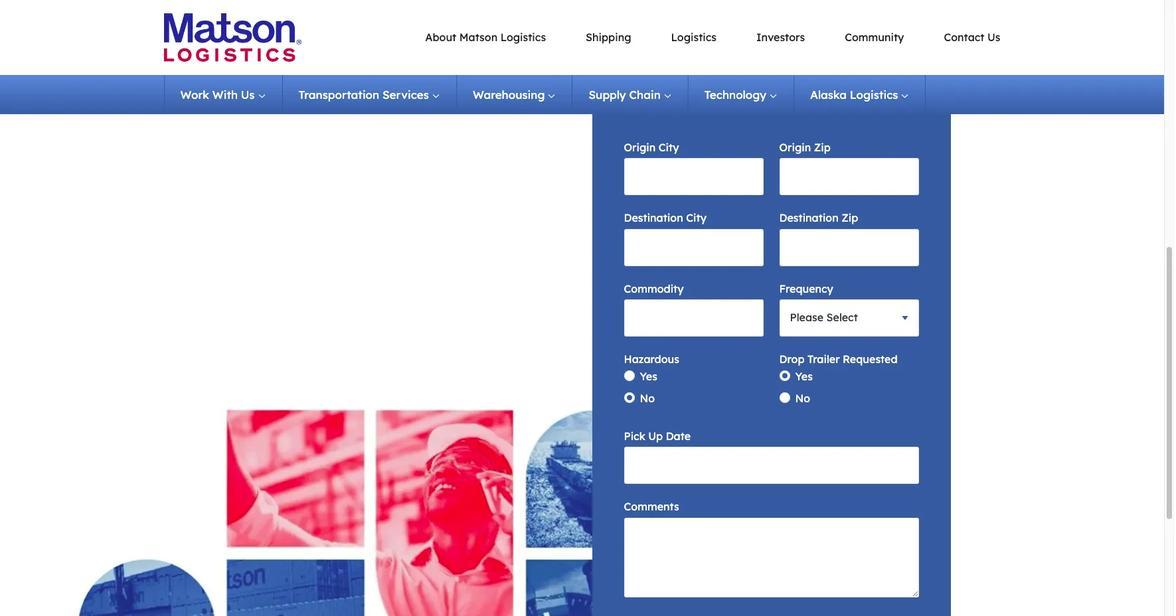 Task type: locate. For each thing, give the bounding box(es) containing it.
origin up origin zip number field
[[779, 141, 811, 154]]

0 horizontal spatial no radio
[[624, 392, 763, 414]]

1 horizontal spatial origin
[[779, 141, 811, 154]]

transportation services
[[299, 88, 429, 102]]

0 vertical spatial menu
[[330, 29, 1001, 46]]

alaska inside alaska logistics link
[[810, 88, 847, 102]]

us inside work with us link
[[241, 88, 255, 102]]

alaska right to at the top
[[695, 103, 729, 116]]

None checkbox
[[624, 370, 763, 414]]

1 horizontal spatial no
[[795, 392, 810, 405]]

origin
[[624, 141, 656, 154], [779, 141, 811, 154]]

no inside option
[[640, 392, 655, 405]]

1 horizontal spatial no radio
[[779, 392, 919, 414]]

0 horizontal spatial no
[[640, 392, 655, 405]]

no
[[640, 392, 655, 405], [795, 392, 810, 405]]

0 horizontal spatial city
[[659, 141, 679, 154]]

pick up date
[[624, 430, 691, 443]]

Origin Zip number field
[[779, 158, 919, 195]]

origin city
[[624, 141, 679, 154]]

1 origin from the left
[[624, 141, 656, 154]]

logistics up open deck/flatbed/breakbulk/project
[[671, 30, 717, 44]]

yes
[[640, 370, 657, 383], [795, 370, 813, 383]]

none checkbox containing yes
[[624, 370, 763, 414]]

zip for destination zip
[[842, 211, 858, 225]]

0 vertical spatial us
[[988, 30, 1001, 44]]

1 no radio from the left
[[624, 392, 763, 414]]

community
[[845, 30, 904, 44]]

technology
[[705, 88, 767, 102]]

warehousing
[[473, 88, 545, 102]]

destination up destination zip number field
[[779, 211, 839, 225]]

0 horizontal spatial us
[[241, 88, 255, 102]]

1 vertical spatial us
[[241, 88, 255, 102]]

1 horizontal spatial yes
[[795, 370, 813, 383]]

logistics
[[501, 30, 546, 44], [671, 30, 717, 44], [850, 88, 898, 102]]

1 vertical spatial alaska
[[695, 103, 729, 116]]

services
[[383, 88, 429, 102]]

origin for origin zip
[[779, 141, 811, 154]]

no radio for hazardous
[[624, 392, 763, 414]]

investors
[[756, 30, 805, 44]]

2 no from the left
[[795, 392, 810, 405]]

0 vertical spatial city
[[659, 141, 679, 154]]

Commodity text field
[[624, 300, 763, 337]]

0 horizontal spatial destination
[[624, 211, 683, 225]]

yes for drop trailer requested
[[795, 370, 813, 383]]

No radio
[[624, 392, 763, 414], [779, 392, 919, 414]]

yes inside checkbox
[[795, 370, 813, 383]]

alaska up 'origin zip'
[[810, 88, 847, 102]]

1 vertical spatial menu
[[164, 75, 926, 114]]

transportation
[[299, 88, 379, 102]]

hazardous
[[624, 353, 679, 366]]

1 horizontal spatial yes radio
[[779, 370, 919, 392]]

drop trailer requested
[[779, 353, 898, 366]]

2 yes radio from the left
[[779, 370, 919, 392]]

destination city
[[624, 211, 707, 225]]

no inside checkbox
[[795, 392, 810, 405]]

0 vertical spatial alaska
[[810, 88, 847, 102]]

zip up destination zip number field
[[842, 211, 858, 225]]

logistics right matson
[[501, 30, 546, 44]]

city up origin city text field
[[659, 141, 679, 154]]

chain
[[629, 88, 661, 102]]

0 horizontal spatial alaska
[[695, 103, 729, 116]]

1 horizontal spatial alaska
[[810, 88, 847, 102]]

destination
[[624, 211, 683, 225], [779, 211, 839, 225]]

yes radio for hazardous
[[624, 370, 763, 392]]

yes radio down the hazardous
[[624, 370, 763, 392]]

zip
[[814, 141, 831, 154], [842, 211, 858, 225]]

work with us link
[[164, 75, 283, 114]]

no down the drop
[[795, 392, 810, 405]]

commodity
[[624, 282, 684, 295]]

2 origin from the left
[[779, 141, 811, 154]]

yes radio down drop trailer requested
[[779, 370, 919, 392]]

Yes radio
[[624, 370, 763, 392], [779, 370, 919, 392]]

yes down the drop
[[795, 370, 813, 383]]

0 horizontal spatial origin
[[624, 141, 656, 154]]

deck/flatbed/breakbulk/project
[[670, 65, 842, 79]]

1 horizontal spatial destination
[[779, 211, 839, 225]]

None checkbox
[[779, 370, 919, 414]]

us
[[988, 30, 1001, 44], [241, 88, 255, 102]]

logistics down community
[[850, 88, 898, 102]]

menu
[[330, 29, 1001, 46], [164, 75, 926, 114]]

yes down the hazardous
[[640, 370, 657, 383]]

us right contact
[[988, 30, 1001, 44]]

trailer
[[808, 353, 840, 366]]

contact
[[944, 30, 985, 44]]

destination zip
[[779, 211, 858, 225]]

1 yes from the left
[[640, 370, 657, 383]]

no radio for drop trailer requested
[[779, 392, 919, 414]]

0 horizontal spatial yes radio
[[624, 370, 763, 392]]

community link
[[845, 30, 904, 44]]

1 horizontal spatial us
[[988, 30, 1001, 44]]

origin down service
[[624, 141, 656, 154]]

1 horizontal spatial zip
[[842, 211, 858, 225]]

alaska logistics
[[810, 88, 898, 102]]

us right with at the left of page
[[241, 88, 255, 102]]

work
[[180, 88, 209, 102]]

0 vertical spatial zip
[[814, 141, 831, 154]]

0 horizontal spatial logistics
[[501, 30, 546, 44]]

2 destination from the left
[[779, 211, 839, 225]]

zip for origin zip
[[814, 141, 831, 154]]

to
[[682, 103, 692, 116]]

alaska
[[810, 88, 847, 102], [695, 103, 729, 116]]

1 vertical spatial city
[[686, 211, 707, 225]]

city
[[659, 141, 679, 154], [686, 211, 707, 225]]

0 horizontal spatial zip
[[814, 141, 831, 154]]

0 horizontal spatial yes
[[640, 370, 657, 383]]

destination for destination zip
[[779, 211, 839, 225]]

origin zip
[[779, 141, 831, 154]]

2 no radio from the left
[[779, 392, 919, 414]]

drop
[[779, 353, 805, 366]]

yes inside option
[[640, 370, 657, 383]]

zip up origin zip number field
[[814, 141, 831, 154]]

no up up
[[640, 392, 655, 405]]

1 yes radio from the left
[[624, 370, 763, 392]]

1 horizontal spatial city
[[686, 211, 707, 225]]

no radio up the date
[[624, 392, 763, 414]]

2 yes from the left
[[795, 370, 813, 383]]

1 destination from the left
[[624, 211, 683, 225]]

shipping
[[586, 30, 631, 44]]

expedited
[[640, 28, 692, 41]]

contact us
[[944, 30, 1001, 44]]

about matson logistics
[[425, 30, 546, 44]]

service
[[640, 103, 679, 116]]

1 no from the left
[[640, 392, 655, 405]]

shipping link
[[586, 30, 631, 44]]

supply chain
[[589, 88, 661, 102]]

1 vertical spatial zip
[[842, 211, 858, 225]]

destination up destination city text box at top
[[624, 211, 683, 225]]

no radio down drop trailer requested
[[779, 392, 919, 414]]

investors link
[[756, 30, 805, 44]]

city up destination city text box at top
[[686, 211, 707, 225]]



Task type: describe. For each thing, give the bounding box(es) containing it.
up
[[648, 430, 663, 443]]

no for hazardous
[[640, 392, 655, 405]]

work with us
[[180, 88, 255, 102]]

Pick Up Date text field
[[624, 447, 919, 484]]

city for origin city
[[659, 141, 679, 154]]

city for destination city
[[686, 211, 707, 225]]

matson
[[459, 30, 498, 44]]

Destination City text field
[[624, 229, 763, 266]]

supply
[[589, 88, 626, 102]]

with
[[212, 88, 238, 102]]

about
[[425, 30, 456, 44]]

contact us link
[[944, 30, 1001, 44]]

1 horizontal spatial logistics
[[671, 30, 717, 44]]

yes for hazardous
[[640, 370, 657, 383]]

2 horizontal spatial logistics
[[850, 88, 898, 102]]

frequency
[[779, 282, 833, 295]]

none checkbox containing yes
[[779, 370, 919, 414]]

transportation services link
[[283, 75, 457, 114]]

warehousing link
[[457, 75, 573, 114]]

service to alaska
[[640, 103, 729, 116]]

yes radio for drop trailer requested
[[779, 370, 919, 392]]

no for drop trailer requested
[[795, 392, 810, 405]]

Origin City text field
[[624, 158, 763, 195]]

destination for destination city
[[624, 211, 683, 225]]

origin for origin city
[[624, 141, 656, 154]]

about matson logistics link
[[425, 30, 546, 44]]

technology link
[[689, 75, 794, 114]]

Destination Zip number field
[[779, 229, 919, 266]]

menu containing work with us
[[164, 75, 926, 114]]

logistics link
[[671, 30, 717, 44]]

comments
[[624, 500, 679, 514]]

date
[[666, 430, 691, 443]]

open deck/flatbed/breakbulk/project
[[640, 65, 842, 79]]

Comments text field
[[624, 518, 919, 598]]

alaska logistics link
[[794, 75, 926, 114]]

requested
[[843, 353, 898, 366]]

menu containing about matson logistics
[[330, 29, 1001, 46]]

supply chain link
[[573, 75, 689, 114]]

open
[[640, 65, 668, 79]]

pick
[[624, 430, 645, 443]]



Task type: vqa. For each thing, say whether or not it's contained in the screenshot.
click here Link related to household
no



